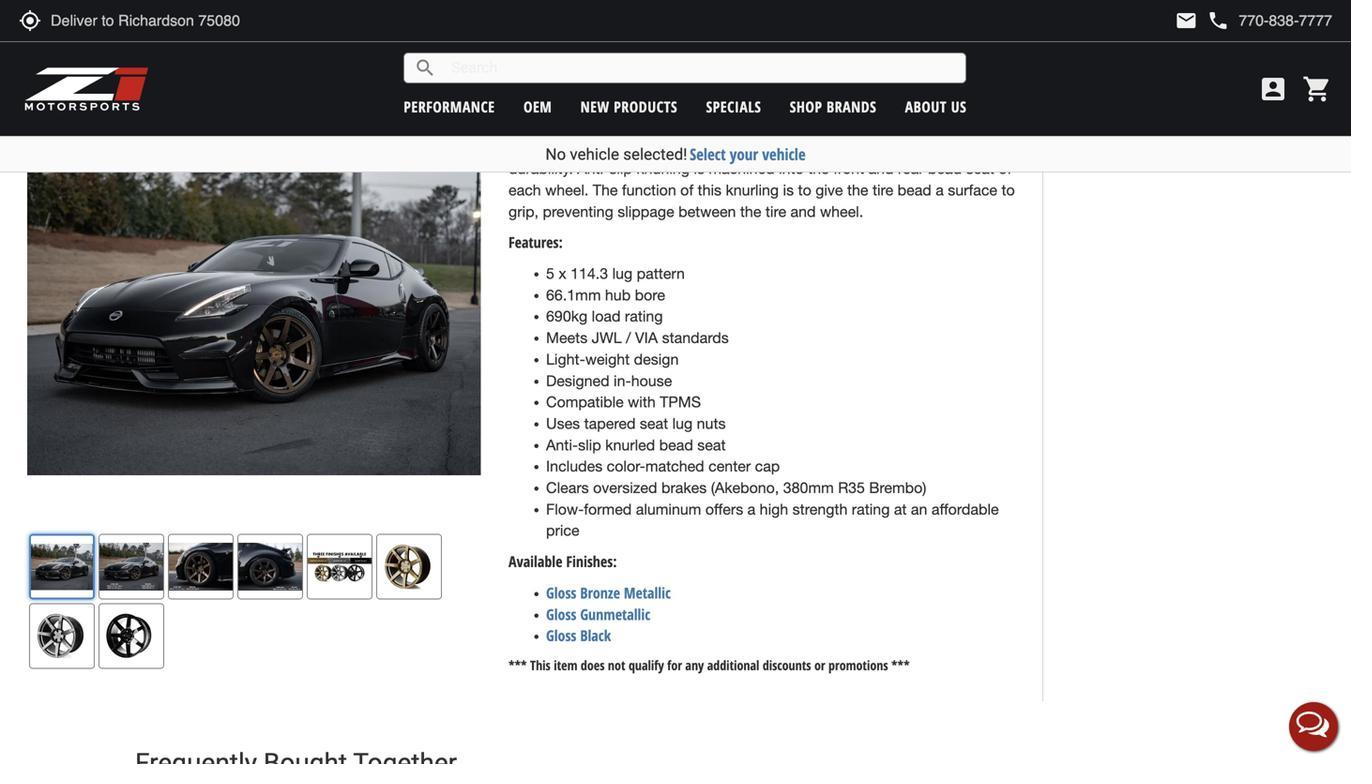 Task type: vqa. For each thing, say whether or not it's contained in the screenshot.
the leftmost standards
yes



Task type: locate. For each thing, give the bounding box(es) containing it.
formed inside 5 x 114.3 lug pattern 66.1mm hub bore 690kg load rating meets jwl / via standards light-weight design designed in-house compatible with tpms uses tapered seat lug nuts anti-slip knurled bead seat includes color-matched center cap clears oversized brakes (akebono, 380mm r35 brembo) flow-formed aluminum offers a high strength rating at an affordable price
[[584, 501, 632, 518]]

vehicle down price.
[[570, 145, 619, 164]]

cap
[[755, 458, 780, 475]]

for left any
[[667, 657, 682, 675]]

bead up matched
[[659, 437, 693, 454]]

0 horizontal spatial for
[[667, 657, 682, 675]]

spoke down while
[[694, 117, 734, 135]]

1 horizontal spatial design
[[739, 117, 783, 135]]

discounts
[[763, 657, 811, 675]]

*** left the item
[[509, 657, 527, 675]]

bead down the rear
[[898, 182, 932, 199]]

*** right promotions
[[892, 657, 910, 675]]

a right 23
[[654, 31, 662, 49]]

designed
[[932, 31, 994, 49]]

a inside 5 x 114.3 lug pattern 66.1mm hub bore 690kg load rating meets jwl / via standards light-weight design designed in-house compatible with tpms uses tapered seat lug nuts anti-slip knurled bead seat includes color-matched center cap clears oversized brakes (akebono, 380mm r35 brembo) flow-formed aluminum offers a high strength rating at an affordable price
[[748, 501, 756, 518]]

0 vertical spatial gloss
[[546, 583, 577, 603]]

design
[[739, 117, 783, 135], [634, 351, 679, 368]]

vehicle down carries
[[762, 144, 806, 165]]

design down maintaining
[[739, 117, 783, 135]]

carries
[[788, 117, 833, 135]]

formed down "oversized"
[[584, 501, 632, 518]]

1 horizontal spatial vehicle
[[762, 144, 806, 165]]

load inside the all-new zm-23 is a lightweight flow-formed 7-spoke wheel designed to offer the best sizing and fitment for nissan's most popular sports cars. by utilizing flow-forming technology we were able to produce a wheel that offers exceptional durability while maintaining a lower weight and an attractive price. the rigid 7-spoke design carries a 690kg (1520lb) load rating per wheel and meets jwl and via standards for strength and durability. anti-slip knurling is machined into the front and rear bead seat of each wheel. the function of this knurling is to give the tire bead a surface to grip, preventing slippage between the tire and wheel.
[[952, 117, 981, 135]]

0 vertical spatial for
[[725, 53, 743, 70]]

0 vertical spatial 690kg
[[849, 117, 891, 135]]

knurled
[[605, 437, 655, 454]]

wheel. down give at the right top of page
[[820, 203, 864, 220]]

surface
[[948, 182, 998, 199]]

brembo)
[[869, 480, 927, 497]]

account_box
[[1258, 74, 1288, 104]]

the
[[543, 53, 564, 70], [808, 160, 829, 177], [847, 182, 869, 199], [740, 203, 761, 220]]

is down into
[[783, 182, 794, 199]]

at
[[894, 501, 907, 518]]

0 vertical spatial about
[[1196, 42, 1227, 60]]

0 horizontal spatial via
[[635, 329, 658, 347]]

weight inside 5 x 114.3 lug pattern 66.1mm hub bore 690kg load rating meets jwl / via standards light-weight design designed in-house compatible with tpms uses tapered seat lug nuts anti-slip knurled bead seat includes color-matched center cap clears oversized brakes (akebono, 380mm r35 brembo) flow-formed aluminum offers a high strength rating at an affordable price
[[585, 351, 630, 368]]

via right 'your'
[[759, 139, 782, 156]]

about down the phone
[[1196, 42, 1227, 60]]

0 horizontal spatial formed
[[584, 501, 632, 518]]

1 vertical spatial offers
[[706, 501, 743, 518]]

0 horizontal spatial flow-
[[563, 74, 597, 92]]

0 horizontal spatial 7-
[[679, 117, 694, 135]]

0 horizontal spatial of
[[681, 182, 694, 199]]

brakes
[[662, 480, 707, 497]]

0 vertical spatial offers
[[509, 96, 547, 113]]

0 vertical spatial weight
[[871, 96, 915, 113]]

slip up function
[[609, 160, 632, 177]]

gloss up gloss black link
[[546, 605, 577, 625]]

attractive
[[509, 117, 571, 135]]

0 vertical spatial design
[[739, 117, 783, 135]]

3 gloss from the top
[[546, 626, 577, 646]]

rating down r35
[[852, 501, 890, 518]]

690kg down brands
[[849, 117, 891, 135]]

the up preventing
[[593, 182, 618, 199]]

gloss
[[546, 583, 577, 603], [546, 605, 577, 625], [546, 626, 577, 646]]

1 vertical spatial anti-
[[546, 437, 578, 454]]

new products link
[[581, 97, 678, 117]]

anti- down uses
[[546, 437, 578, 454]]

0 horizontal spatial knurling
[[637, 160, 690, 177]]

bead right the rear
[[928, 160, 962, 177]]

0 horizontal spatial tire
[[766, 203, 787, 220]]

0 vertical spatial is
[[639, 31, 650, 49]]

popular
[[846, 53, 897, 70]]

0 horizontal spatial weight
[[585, 351, 630, 368]]

is up this
[[694, 160, 705, 177]]

this left the item
[[530, 657, 551, 675]]

0 horizontal spatial an
[[911, 501, 928, 518]]

price.
[[575, 117, 613, 135]]

an
[[949, 96, 965, 113], [911, 501, 928, 518]]

1 vertical spatial 7-
[[679, 117, 694, 135]]

and up machined at right top
[[729, 139, 755, 156]]

rigid
[[646, 117, 675, 135]]

select
[[690, 144, 726, 165]]

mail phone
[[1175, 9, 1230, 32]]

while
[[698, 96, 732, 113]]

1 vertical spatial strength
[[793, 501, 848, 518]]

nissan's
[[747, 53, 804, 70]]

flow- up 'nissan's'
[[744, 31, 777, 49]]

0 horizontal spatial ***
[[509, 657, 527, 675]]

1 horizontal spatial this
[[1230, 42, 1251, 60]]

performance
[[404, 97, 495, 117]]

bore
[[635, 287, 665, 304]]

0 vertical spatial strength
[[879, 139, 934, 156]]

the up give at the right top of page
[[808, 160, 829, 177]]

meets
[[650, 139, 691, 156]]

seat up the surface in the top right of the page
[[966, 160, 995, 177]]

formed up most
[[777, 31, 825, 49]]

aluminum
[[636, 501, 701, 518]]

tire
[[873, 182, 894, 199], [766, 203, 787, 220]]

weight down produce
[[871, 96, 915, 113]]

best
[[569, 53, 598, 70]]

features:
[[509, 232, 563, 253]]

jwl inside the all-new zm-23 is a lightweight flow-formed 7-spoke wheel designed to offer the best sizing and fitment for nissan's most popular sports cars. by utilizing flow-forming technology we were able to produce a wheel that offers exceptional durability while maintaining a lower weight and an attractive price. the rigid 7-spoke design carries a 690kg (1520lb) load rating per wheel and meets jwl and via standards for strength and durability. anti-slip knurling is machined into the front and rear bead seat of each wheel. the function of this knurling is to give the tire bead a surface to grip, preventing slippage between the tire and wheel.
[[695, 139, 725, 156]]

0 vertical spatial load
[[952, 117, 981, 135]]

380mm
[[783, 480, 834, 497]]

1 horizontal spatial 7-
[[829, 31, 843, 49]]

seat down nuts
[[698, 437, 726, 454]]

about
[[1196, 42, 1227, 60], [905, 97, 947, 117]]

bronze
[[580, 583, 620, 603]]

7- up most
[[829, 31, 843, 49]]

able
[[791, 74, 819, 92]]

wheel down the sports on the top right of page
[[913, 74, 952, 92]]

strength down 380mm
[[793, 501, 848, 518]]

a down (akebono,
[[748, 501, 756, 518]]

offers inside the all-new zm-23 is a lightweight flow-formed 7-spoke wheel designed to offer the best sizing and fitment for nissan's most popular sports cars. by utilizing flow-forming technology we were able to produce a wheel that offers exceptional durability while maintaining a lower weight and an attractive price. the rigid 7-spoke design carries a 690kg (1520lb) load rating per wheel and meets jwl and via standards for strength and durability. anti-slip knurling is machined into the front and rear bead seat of each wheel. the function of this knurling is to give the tire bead a surface to grip, preventing slippage between the tire and wheel.
[[509, 96, 547, 113]]

2 gloss from the top
[[546, 605, 577, 625]]

the up offer
[[509, 31, 534, 49]]

for
[[725, 53, 743, 70], [857, 139, 875, 156], [667, 657, 682, 675]]

gunmetallic
[[580, 605, 650, 625]]

1 vertical spatial weight
[[585, 351, 630, 368]]

offers down utilizing
[[509, 96, 547, 113]]

an right the at
[[911, 501, 928, 518]]

and up (1520lb)
[[919, 96, 945, 113]]

new up best
[[558, 31, 586, 49]]

0 horizontal spatial rating
[[509, 139, 547, 156]]

tire down into
[[766, 203, 787, 220]]

weight up in- at the left of page
[[585, 351, 630, 368]]

design up house at the left of page
[[634, 351, 679, 368]]

load down hub
[[592, 308, 621, 325]]

1 vertical spatial jwl
[[592, 329, 622, 347]]

by
[[985, 53, 1003, 70]]

new inside the all-new zm-23 is a lightweight flow-formed 7-spoke wheel designed to offer the best sizing and fitment for nissan's most popular sports cars. by utilizing flow-forming technology we were able to produce a wheel that offers exceptional durability while maintaining a lower weight and an attractive price. the rigid 7-spoke design carries a 690kg (1520lb) load rating per wheel and meets jwl and via standards for strength and durability. anti-slip knurling is machined into the front and rear bead seat of each wheel. the function of this knurling is to give the tire bead a surface to grip, preventing slippage between the tire and wheel.
[[558, 31, 586, 49]]

rating down bore at the left top of page
[[625, 308, 663, 325]]

wheel.
[[545, 182, 589, 199], [820, 203, 864, 220]]

1 vertical spatial rating
[[625, 308, 663, 325]]

1 vertical spatial knurling
[[726, 182, 779, 199]]

standards
[[786, 139, 853, 156], [662, 329, 729, 347]]

and right sizing
[[644, 53, 670, 70]]

the down front
[[847, 182, 869, 199]]

offers inside 5 x 114.3 lug pattern 66.1mm hub bore 690kg load rating meets jwl / via standards light-weight design designed in-house compatible with tpms uses tapered seat lug nuts anti-slip knurled bead seat includes color-matched center cap clears oversized brakes (akebono, 380mm r35 brembo) flow-formed aluminum offers a high strength rating at an affordable price
[[706, 501, 743, 518]]

flow- down best
[[563, 74, 597, 92]]

an down "that"
[[949, 96, 965, 113]]

0 horizontal spatial about
[[905, 97, 947, 117]]

2 *** from the left
[[892, 657, 910, 675]]

durability.
[[509, 160, 573, 177]]

slip up the includes
[[578, 437, 601, 454]]

phone link
[[1207, 9, 1333, 32]]

1 horizontal spatial ***
[[892, 657, 910, 675]]

no
[[546, 145, 566, 164]]

this
[[1230, 42, 1251, 60], [530, 657, 551, 675]]

vehicle inside no vehicle selected! select your vehicle
[[570, 145, 619, 164]]

0 horizontal spatial design
[[634, 351, 679, 368]]

strength up the rear
[[879, 139, 934, 156]]

about inside question_answer ask a question about this product
[[1196, 42, 1227, 60]]

0 vertical spatial via
[[759, 139, 782, 156]]

0 horizontal spatial slip
[[578, 437, 601, 454]]

gloss up the item
[[546, 626, 577, 646]]

0 vertical spatial anti-
[[577, 160, 609, 177]]

2 vertical spatial bead
[[659, 437, 693, 454]]

***
[[509, 657, 527, 675], [892, 657, 910, 675]]

0 horizontal spatial load
[[592, 308, 621, 325]]

jwl left 'your'
[[695, 139, 725, 156]]

1 vertical spatial standards
[[662, 329, 729, 347]]

forming
[[597, 74, 648, 92]]

anti- right no
[[577, 160, 609, 177]]

1 vertical spatial new
[[581, 97, 610, 117]]

this left product
[[1230, 42, 1251, 60]]

1 vertical spatial formed
[[584, 501, 632, 518]]

690kg up meets
[[546, 308, 588, 325]]

anti- inside 5 x 114.3 lug pattern 66.1mm hub bore 690kg load rating meets jwl / via standards light-weight design designed in-house compatible with tpms uses tapered seat lug nuts anti-slip knurled bead seat includes color-matched center cap clears oversized brakes (akebono, 380mm r35 brembo) flow-formed aluminum offers a high strength rating at an affordable price
[[546, 437, 578, 454]]

new up price.
[[581, 97, 610, 117]]

2 vertical spatial seat
[[698, 437, 726, 454]]

seat inside the all-new zm-23 is a lightweight flow-formed 7-spoke wheel designed to offer the best sizing and fitment for nissan's most popular sports cars. by utilizing flow-forming technology we were able to produce a wheel that offers exceptional durability while maintaining a lower weight and an attractive price. the rigid 7-spoke design carries a 690kg (1520lb) load rating per wheel and meets jwl and via standards for strength and durability. anti-slip knurling is machined into the front and rear bead seat of each wheel. the function of this knurling is to give the tire bead a surface to grip, preventing slippage between the tire and wheel.
[[966, 160, 995, 177]]

0 vertical spatial slip
[[609, 160, 632, 177]]

2 vertical spatial is
[[783, 182, 794, 199]]

1 vertical spatial load
[[592, 308, 621, 325]]

with
[[628, 394, 656, 411]]

about up (1520lb)
[[905, 97, 947, 117]]

question_answer ask a question about this product
[[1088, 40, 1294, 62]]

account_box link
[[1254, 74, 1293, 104]]

exceptional
[[551, 96, 628, 113]]

light-
[[546, 351, 585, 368]]

rating down attractive
[[509, 139, 547, 156]]

z1 motorsports logo image
[[23, 66, 150, 113]]

66.1mm
[[546, 287, 601, 304]]

gloss gunmetallic link
[[546, 605, 650, 625]]

spoke up popular
[[843, 31, 884, 49]]

1 *** from the left
[[509, 657, 527, 675]]

to down most
[[823, 74, 837, 92]]

wheel. up preventing
[[545, 182, 589, 199]]

knurling down meets in the top of the page
[[637, 160, 690, 177]]

to up by
[[998, 31, 1011, 49]]

question
[[1147, 42, 1193, 60]]

performance link
[[404, 97, 495, 117]]

0 horizontal spatial offers
[[509, 96, 547, 113]]

via
[[759, 139, 782, 156], [635, 329, 658, 347]]

0 vertical spatial wheel.
[[545, 182, 589, 199]]

1 horizontal spatial load
[[952, 117, 981, 135]]

lug down tpms
[[672, 415, 693, 433]]

tire right give at the right top of page
[[873, 182, 894, 199]]

the down new products link
[[617, 117, 642, 135]]

1 vertical spatial slip
[[578, 437, 601, 454]]

1 vertical spatial via
[[635, 329, 658, 347]]

1 horizontal spatial formed
[[777, 31, 825, 49]]

via inside 5 x 114.3 lug pattern 66.1mm hub bore 690kg load rating meets jwl / via standards light-weight design designed in-house compatible with tpms uses tapered seat lug nuts anti-slip knurled bead seat includes color-matched center cap clears oversized brakes (akebono, 380mm r35 brembo) flow-formed aluminum offers a high strength rating at an affordable price
[[635, 329, 658, 347]]

offers down (akebono,
[[706, 501, 743, 518]]

via right "/" at the top
[[635, 329, 658, 347]]

your
[[730, 144, 758, 165]]

1 horizontal spatial jwl
[[695, 139, 725, 156]]

standards up house at the left of page
[[662, 329, 729, 347]]

load down us
[[952, 117, 981, 135]]

a
[[1137, 42, 1144, 60]]

(akebono,
[[711, 480, 779, 497]]

jwl left "/" at the top
[[592, 329, 622, 347]]

1 horizontal spatial seat
[[698, 437, 726, 454]]

gloss down the available finishes:
[[546, 583, 577, 603]]

(1520lb)
[[895, 117, 948, 135]]

specials link
[[706, 97, 761, 117]]

0 vertical spatial this
[[1230, 42, 1251, 60]]

meets
[[546, 329, 588, 347]]

1 horizontal spatial slip
[[609, 160, 632, 177]]

into
[[779, 160, 804, 177]]

0 horizontal spatial is
[[639, 31, 650, 49]]

a down the sports on the top right of page
[[901, 74, 909, 92]]

shop brands
[[790, 97, 877, 117]]

gloss bronze metallic link
[[546, 583, 671, 603]]

7- right rigid
[[679, 117, 694, 135]]

for up the we
[[725, 53, 743, 70]]

690kg inside 5 x 114.3 lug pattern 66.1mm hub bore 690kg load rating meets jwl / via standards light-weight design designed in-house compatible with tpms uses tapered seat lug nuts anti-slip knurled bead seat includes color-matched center cap clears oversized brakes (akebono, 380mm r35 brembo) flow-formed aluminum offers a high strength rating at an affordable price
[[546, 308, 588, 325]]

0 vertical spatial the
[[509, 31, 534, 49]]

1 vertical spatial for
[[857, 139, 875, 156]]

mail
[[1175, 9, 1198, 32]]

2 vertical spatial gloss
[[546, 626, 577, 646]]

2 vertical spatial for
[[667, 657, 682, 675]]

1 horizontal spatial knurling
[[726, 182, 779, 199]]

1 horizontal spatial 690kg
[[849, 117, 891, 135]]

0 horizontal spatial 690kg
[[546, 308, 588, 325]]

1 vertical spatial lug
[[672, 415, 693, 433]]

1 vertical spatial an
[[911, 501, 928, 518]]

1 horizontal spatial weight
[[871, 96, 915, 113]]

wheel up the sports on the top right of page
[[889, 31, 928, 49]]

1 horizontal spatial flow-
[[744, 31, 777, 49]]

for up front
[[857, 139, 875, 156]]

wheel down price.
[[577, 139, 616, 156]]

0 vertical spatial wheel
[[889, 31, 928, 49]]

a
[[654, 31, 662, 49], [901, 74, 909, 92], [818, 96, 826, 113], [837, 117, 845, 135], [936, 182, 944, 199], [748, 501, 756, 518]]

seat down with
[[640, 415, 668, 433]]

1 vertical spatial wheel.
[[820, 203, 864, 220]]

2 horizontal spatial for
[[857, 139, 875, 156]]

7-
[[829, 31, 843, 49], [679, 117, 694, 135]]

flow-
[[546, 501, 584, 518]]

1 horizontal spatial rating
[[625, 308, 663, 325]]

the
[[509, 31, 534, 49], [617, 117, 642, 135], [593, 182, 618, 199]]

lug
[[612, 265, 633, 282], [672, 415, 693, 433]]

2 horizontal spatial seat
[[966, 160, 995, 177]]

lug up hub
[[612, 265, 633, 282]]

0 vertical spatial flow-
[[744, 31, 777, 49]]

1 horizontal spatial strength
[[879, 139, 934, 156]]

knurling down machined at right top
[[726, 182, 779, 199]]

standards down carries
[[786, 139, 853, 156]]

x
[[559, 265, 567, 282]]

0 vertical spatial seat
[[966, 160, 995, 177]]

is right 23
[[639, 31, 650, 49]]

per
[[551, 139, 573, 156]]

load
[[952, 117, 981, 135], [592, 308, 621, 325]]

1 horizontal spatial standards
[[786, 139, 853, 156]]

0 horizontal spatial lug
[[612, 265, 633, 282]]

1 vertical spatial of
[[681, 182, 694, 199]]

my_location
[[19, 9, 41, 32]]

the down "all-" on the top of page
[[543, 53, 564, 70]]

690kg inside the all-new zm-23 is a lightweight flow-formed 7-spoke wheel designed to offer the best sizing and fitment for nissan's most popular sports cars. by utilizing flow-forming technology we were able to produce a wheel that offers exceptional durability while maintaining a lower weight and an attractive price. the rigid 7-spoke design carries a 690kg (1520lb) load rating per wheel and meets jwl and via standards for strength and durability. anti-slip knurling is machined into the front and rear bead seat of each wheel. the function of this knurling is to give the tire bead a surface to grip, preventing slippage between the tire and wheel.
[[849, 117, 891, 135]]



Task type: describe. For each thing, give the bounding box(es) containing it.
additional
[[707, 657, 760, 675]]

114.3
[[571, 265, 608, 282]]

front
[[834, 160, 864, 177]]

2 horizontal spatial is
[[783, 182, 794, 199]]

zm-
[[590, 31, 619, 49]]

0 vertical spatial spoke
[[843, 31, 884, 49]]

technology
[[652, 74, 727, 92]]

includes
[[546, 458, 603, 475]]

between
[[679, 203, 736, 220]]

question_answer
[[1088, 40, 1111, 62]]

design inside the all-new zm-23 is a lightweight flow-formed 7-spoke wheel designed to offer the best sizing and fitment for nissan's most popular sports cars. by utilizing flow-forming technology we were able to produce a wheel that offers exceptional durability while maintaining a lower weight and an attractive price. the rigid 7-spoke design carries a 690kg (1520lb) load rating per wheel and meets jwl and via standards for strength and durability. anti-slip knurling is machined into the front and rear bead seat of each wheel. the function of this knurling is to give the tire bead a surface to grip, preventing slippage between the tire and wheel.
[[739, 117, 783, 135]]

search
[[414, 57, 437, 79]]

via inside the all-new zm-23 is a lightweight flow-formed 7-spoke wheel designed to offer the best sizing and fitment for nissan's most popular sports cars. by utilizing flow-forming technology we were able to produce a wheel that offers exceptional durability while maintaining a lower weight and an attractive price. the rigid 7-spoke design carries a 690kg (1520lb) load rating per wheel and meets jwl and via standards for strength and durability. anti-slip knurling is machined into the front and rear bead seat of each wheel. the function of this knurling is to give the tire bead a surface to grip, preventing slippage between the tire and wheel.
[[759, 139, 782, 156]]

slip inside the all-new zm-23 is a lightweight flow-formed 7-spoke wheel designed to offer the best sizing and fitment for nissan's most popular sports cars. by utilizing flow-forming technology we were able to produce a wheel that offers exceptional durability while maintaining a lower weight and an attractive price. the rigid 7-spoke design carries a 690kg (1520lb) load rating per wheel and meets jwl and via standards for strength and durability. anti-slip knurling is machined into the front and rear bead seat of each wheel. the function of this knurling is to give the tire bead a surface to grip, preventing slippage between the tire and wheel.
[[609, 160, 632, 177]]

this
[[698, 182, 722, 199]]

slip inside 5 x 114.3 lug pattern 66.1mm hub bore 690kg load rating meets jwl / via standards light-weight design designed in-house compatible with tpms uses tapered seat lug nuts anti-slip knurled bead seat includes color-matched center cap clears oversized brakes (akebono, 380mm r35 brembo) flow-formed aluminum offers a high strength rating at an affordable price
[[578, 437, 601, 454]]

2 vertical spatial rating
[[852, 501, 890, 518]]

jwl inside 5 x 114.3 lug pattern 66.1mm hub bore 690kg load rating meets jwl / via standards light-weight design designed in-house compatible with tpms uses tapered seat lug nuts anti-slip knurled bead seat includes color-matched center cap clears oversized brakes (akebono, 380mm r35 brembo) flow-formed aluminum offers a high strength rating at an affordable price
[[592, 329, 622, 347]]

and down (1520lb)
[[938, 139, 964, 156]]

price
[[546, 522, 580, 540]]

0 horizontal spatial this
[[530, 657, 551, 675]]

a down shop brands
[[837, 117, 845, 135]]

strength inside 5 x 114.3 lug pattern 66.1mm hub bore 690kg load rating meets jwl / via standards light-weight design designed in-house compatible with tpms uses tapered seat lug nuts anti-slip knurled bead seat includes color-matched center cap clears oversized brakes (akebono, 380mm r35 brembo) flow-formed aluminum offers a high strength rating at an affordable price
[[793, 501, 848, 518]]

standards inside the all-new zm-23 is a lightweight flow-formed 7-spoke wheel designed to offer the best sizing and fitment for nissan's most popular sports cars. by utilizing flow-forming technology we were able to produce a wheel that offers exceptional durability while maintaining a lower weight and an attractive price. the rigid 7-spoke design carries a 690kg (1520lb) load rating per wheel and meets jwl and via standards for strength and durability. anti-slip knurling is machined into the front and rear bead seat of each wheel. the function of this knurling is to give the tire bead a surface to grip, preventing slippage between the tire and wheel.
[[786, 139, 853, 156]]

Search search field
[[437, 54, 966, 83]]

*** this item does not qualify for any additional discounts or promotions ***
[[509, 657, 910, 675]]

matched
[[645, 458, 704, 475]]

mail link
[[1175, 9, 1198, 32]]

1 horizontal spatial tire
[[873, 182, 894, 199]]

not
[[608, 657, 625, 675]]

1 vertical spatial the
[[617, 117, 642, 135]]

and left meets in the top of the page
[[620, 139, 646, 156]]

this inside question_answer ask a question about this product
[[1230, 42, 1251, 60]]

formed inside the all-new zm-23 is a lightweight flow-formed 7-spoke wheel designed to offer the best sizing and fitment for nissan's most popular sports cars. by utilizing flow-forming technology we were able to produce a wheel that offers exceptional durability while maintaining a lower weight and an attractive price. the rigid 7-spoke design carries a 690kg (1520lb) load rating per wheel and meets jwl and via standards for strength and durability. anti-slip knurling is machined into the front and rear bead seat of each wheel. the function of this knurling is to give the tire bead a surface to grip, preventing slippage between the tire and wheel.
[[777, 31, 825, 49]]

1 gloss from the top
[[546, 583, 577, 603]]

product
[[1254, 42, 1294, 60]]

0 horizontal spatial wheel.
[[545, 182, 589, 199]]

metallic
[[624, 583, 671, 603]]

select your vehicle link
[[690, 144, 806, 165]]

to left give at the right top of page
[[798, 182, 812, 199]]

uses
[[546, 415, 580, 433]]

2 vertical spatial wheel
[[577, 139, 616, 156]]

load inside 5 x 114.3 lug pattern 66.1mm hub bore 690kg load rating meets jwl / via standards light-weight design designed in-house compatible with tpms uses tapered seat lug nuts anti-slip knurled bead seat includes color-matched center cap clears oversized brakes (akebono, 380mm r35 brembo) flow-formed aluminum offers a high strength rating at an affordable price
[[592, 308, 621, 325]]

specials
[[706, 97, 761, 117]]

ask
[[1115, 42, 1133, 60]]

23
[[619, 31, 635, 49]]

oem
[[524, 97, 552, 117]]

high
[[760, 501, 789, 518]]

standards inside 5 x 114.3 lug pattern 66.1mm hub bore 690kg load rating meets jwl / via standards light-weight design designed in-house compatible with tpms uses tapered seat lug nuts anti-slip knurled bead seat includes color-matched center cap clears oversized brakes (akebono, 380mm r35 brembo) flow-formed aluminum offers a high strength rating at an affordable price
[[662, 329, 729, 347]]

1 vertical spatial flow-
[[563, 74, 597, 92]]

0 vertical spatial of
[[999, 160, 1012, 177]]

tapered
[[584, 415, 636, 433]]

slippage
[[618, 203, 674, 220]]

we
[[731, 74, 750, 92]]

1 horizontal spatial is
[[694, 160, 705, 177]]

0 vertical spatial lug
[[612, 265, 633, 282]]

utilizing
[[509, 74, 559, 92]]

0 vertical spatial knurling
[[637, 160, 690, 177]]

1 horizontal spatial wheel.
[[820, 203, 864, 220]]

cars.
[[948, 53, 981, 70]]

anti- inside the all-new zm-23 is a lightweight flow-formed 7-spoke wheel designed to offer the best sizing and fitment for nissan's most popular sports cars. by utilizing flow-forming technology we were able to produce a wheel that offers exceptional durability while maintaining a lower weight and an attractive price. the rigid 7-spoke design carries a 690kg (1520lb) load rating per wheel and meets jwl and via standards for strength and durability. anti-slip knurling is machined into the front and rear bead seat of each wheel. the function of this knurling is to give the tire bead a surface to grip, preventing slippage between the tire and wheel.
[[577, 160, 609, 177]]

phone
[[1207, 9, 1230, 32]]

qualify
[[629, 657, 664, 675]]

sports
[[901, 53, 944, 70]]

1 vertical spatial about
[[905, 97, 947, 117]]

0 horizontal spatial seat
[[640, 415, 668, 433]]

gloss black link
[[546, 626, 611, 646]]

design inside 5 x 114.3 lug pattern 66.1mm hub bore 690kg load rating meets jwl / via standards light-weight design designed in-house compatible with tpms uses tapered seat lug nuts anti-slip knurled bead seat includes color-matched center cap clears oversized brakes (akebono, 380mm r35 brembo) flow-formed aluminum offers a high strength rating at an affordable price
[[634, 351, 679, 368]]

durability
[[632, 96, 694, 113]]

the all-new zm-23 is a lightweight flow-formed 7-spoke wheel designed to offer the best sizing and fitment for nissan's most popular sports cars. by utilizing flow-forming technology we were able to produce a wheel that offers exceptional durability while maintaining a lower weight and an attractive price. the rigid 7-spoke design carries a 690kg (1520lb) load rating per wheel and meets jwl and via standards for strength and durability. anti-slip knurling is machined into the front and rear bead seat of each wheel. the function of this knurling is to give the tire bead a surface to grip, preventing slippage between the tire and wheel.
[[509, 31, 1015, 220]]

an inside the all-new zm-23 is a lightweight flow-formed 7-spoke wheel designed to offer the best sizing and fitment for nissan's most popular sports cars. by utilizing flow-forming technology we were able to produce a wheel that offers exceptional durability while maintaining a lower weight and an attractive price. the rigid 7-spoke design carries a 690kg (1520lb) load rating per wheel and meets jwl and via standards for strength and durability. anti-slip knurling is machined into the front and rear bead seat of each wheel. the function of this knurling is to give the tire bead a surface to grip, preventing slippage between the tire and wheel.
[[949, 96, 965, 113]]

house
[[631, 372, 672, 390]]

preventing
[[543, 203, 614, 220]]

about us
[[905, 97, 967, 117]]

rating inside the all-new zm-23 is a lightweight flow-formed 7-spoke wheel designed to offer the best sizing and fitment for nissan's most popular sports cars. by utilizing flow-forming technology we were able to produce a wheel that offers exceptional durability while maintaining a lower weight and an attractive price. the rigid 7-spoke design carries a 690kg (1520lb) load rating per wheel and meets jwl and via standards for strength and durability. anti-slip knurling is machined into the front and rear bead seat of each wheel. the function of this knurling is to give the tire bead a surface to grip, preventing slippage between the tire and wheel.
[[509, 139, 547, 156]]

and left the rear
[[869, 160, 894, 177]]

oem link
[[524, 97, 552, 117]]

color-
[[607, 458, 645, 475]]

lower
[[830, 96, 867, 113]]

the right between
[[740, 203, 761, 220]]

1 horizontal spatial lug
[[672, 415, 693, 433]]

2 vertical spatial the
[[593, 182, 618, 199]]

shopping_cart
[[1303, 74, 1333, 104]]

brands
[[827, 97, 877, 117]]

0 vertical spatial bead
[[928, 160, 962, 177]]

bead inside 5 x 114.3 lug pattern 66.1mm hub bore 690kg load rating meets jwl / via standards light-weight design designed in-house compatible with tpms uses tapered seat lug nuts anti-slip knurled bead seat includes color-matched center cap clears oversized brakes (akebono, 380mm r35 brembo) flow-formed aluminum offers a high strength rating at an affordable price
[[659, 437, 693, 454]]

or
[[815, 657, 825, 675]]

clears
[[546, 480, 589, 497]]

strength inside the all-new zm-23 is a lightweight flow-formed 7-spoke wheel designed to offer the best sizing and fitment for nissan's most popular sports cars. by utilizing flow-forming technology we were able to produce a wheel that offers exceptional durability while maintaining a lower weight and an attractive price. the rigid 7-spoke design carries a 690kg (1520lb) load rating per wheel and meets jwl and via standards for strength and durability. anti-slip knurling is machined into the front and rear bead seat of each wheel. the function of this knurling is to give the tire bead a surface to grip, preventing slippage between the tire and wheel.
[[879, 139, 934, 156]]

5 x 114.3 lug pattern 66.1mm hub bore 690kg load rating meets jwl / via standards light-weight design designed in-house compatible with tpms uses tapered seat lug nuts anti-slip knurled bead seat includes color-matched center cap clears oversized brakes (akebono, 380mm r35 brembo) flow-formed aluminum offers a high strength rating at an affordable price
[[546, 265, 999, 540]]

a up carries
[[818, 96, 826, 113]]

compatible
[[546, 394, 624, 411]]

tpms
[[660, 394, 701, 411]]

black
[[580, 626, 611, 646]]

1 vertical spatial wheel
[[913, 74, 952, 92]]

0 horizontal spatial spoke
[[694, 117, 734, 135]]

shop
[[790, 97, 823, 117]]

most
[[808, 53, 842, 70]]

affordable
[[932, 501, 999, 518]]

an inside 5 x 114.3 lug pattern 66.1mm hub bore 690kg load rating meets jwl / via standards light-weight design designed in-house compatible with tpms uses tapered seat lug nuts anti-slip knurled bead seat includes color-matched center cap clears oversized brakes (akebono, 380mm r35 brembo) flow-formed aluminum offers a high strength rating at an affordable price
[[911, 501, 928, 518]]

no vehicle selected! select your vehicle
[[546, 144, 806, 165]]

in-
[[614, 372, 631, 390]]

finishes:
[[566, 552, 617, 572]]

to right the surface in the top right of the page
[[1002, 182, 1015, 199]]

nuts
[[697, 415, 726, 433]]

promotions
[[829, 657, 888, 675]]

and down give at the right top of page
[[791, 203, 816, 220]]

a left the surface in the top right of the page
[[936, 182, 944, 199]]

weight inside the all-new zm-23 is a lightweight flow-formed 7-spoke wheel designed to offer the best sizing and fitment for nissan's most popular sports cars. by utilizing flow-forming technology we were able to produce a wheel that offers exceptional durability while maintaining a lower weight and an attractive price. the rigid 7-spoke design carries a 690kg (1520lb) load rating per wheel and meets jwl and via standards for strength and durability. anti-slip knurling is machined into the front and rear bead seat of each wheel. the function of this knurling is to give the tire bead a surface to grip, preventing slippage between the tire and wheel.
[[871, 96, 915, 113]]

offer
[[509, 53, 539, 70]]

1 vertical spatial tire
[[766, 203, 787, 220]]

fitment
[[674, 53, 720, 70]]

5
[[546, 265, 555, 282]]

function
[[622, 182, 676, 199]]

were
[[754, 74, 787, 92]]

us
[[951, 97, 967, 117]]

1 vertical spatial bead
[[898, 182, 932, 199]]

hub
[[605, 287, 631, 304]]

give
[[816, 182, 843, 199]]

lightweight
[[667, 31, 739, 49]]

products
[[614, 97, 678, 117]]



